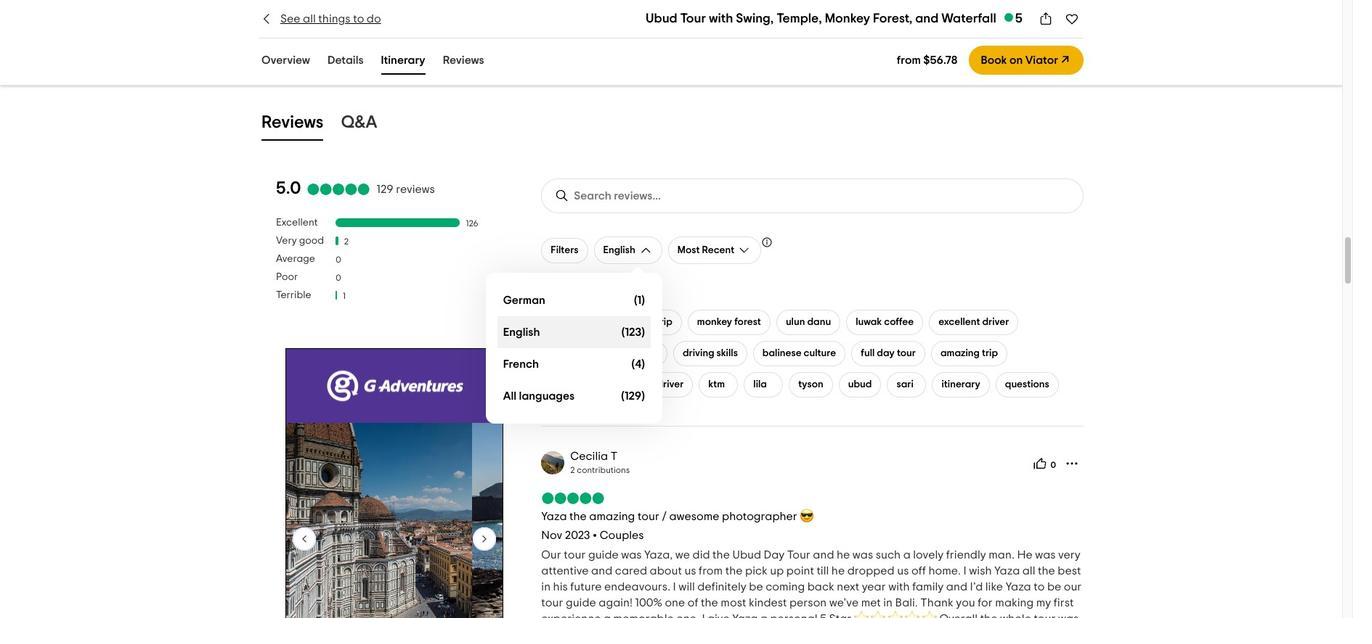 Task type: vqa. For each thing, say whether or not it's contained in the screenshot.
top the Find
no



Task type: locate. For each thing, give the bounding box(es) containing it.
1 horizontal spatial 2
[[570, 466, 575, 475]]

to left do
[[353, 13, 364, 25]]

1 us from the left
[[684, 566, 696, 577]]

1 ⭐️ from the left
[[854, 614, 869, 619]]

1 horizontal spatial driver
[[982, 317, 1009, 328]]

friendly
[[946, 550, 986, 561]]

about
[[650, 566, 682, 577]]

driving skills
[[683, 349, 738, 359]]

1 horizontal spatial tour
[[787, 550, 810, 561]]

0 horizontal spatial reviews
[[261, 114, 324, 131]]

a inside 'upload a photo' link
[[429, 38, 437, 49]]

5 ⭐️ from the left
[[922, 614, 937, 619]]

tour inside yaza the amazing tour / awesome photographer 😎 nov 2023 • couples
[[638, 511, 659, 523]]

itinerary button
[[378, 51, 428, 75]]

coffee
[[884, 317, 914, 328]]

share image
[[1039, 12, 1053, 26]]

day right full
[[877, 349, 895, 359]]

man.
[[989, 550, 1015, 561]]

person
[[790, 598, 827, 609]]

tab list
[[241, 48, 505, 78], [241, 107, 1101, 144]]

amazing up couples
[[589, 511, 635, 523]]

1 horizontal spatial was
[[853, 550, 873, 561]]

see
[[280, 13, 300, 25]]

tegalalang rice terrace
[[551, 349, 658, 359]]

5.0 of 5 bubbles image up 2023
[[541, 493, 605, 505]]

with inside our tour guide was yaza, we did the ubud day tour and he was such a lovely friendly man. he was very attentive and cared about us from the pick up point till he dropped us off home. i wish yaza all the best in his future endeavours. i will definitely be coming back next year with family and i'd like yaza to be our tour guide again! 100% one of the most kindest person we've met in bali. thank you for making my first experience a memorable one. i give yaza a personal 5 star ⭐️ ⭐️ ⭐️ ⭐️ ⭐️  overall the whole tour
[[888, 582, 910, 593]]

1 vertical spatial 0
[[336, 273, 341, 282]]

and up you
[[946, 582, 967, 593]]

1 horizontal spatial reviews button
[[440, 51, 487, 75]]

0 vertical spatial 2
[[344, 237, 349, 246]]

1 horizontal spatial all
[[1022, 566, 1035, 577]]

overview button
[[259, 51, 313, 75]]

year
[[862, 582, 886, 593]]

all right see
[[303, 13, 316, 25]]

0 vertical spatial english
[[603, 245, 635, 255]]

see all things to do
[[280, 13, 381, 25]]

0 vertical spatial guide
[[588, 550, 619, 561]]

english up 'mentions'
[[603, 245, 635, 255]]

point
[[787, 566, 814, 577]]

pick
[[745, 566, 768, 577]]

1 vertical spatial all
[[1022, 566, 1035, 577]]

reviews button down photo
[[440, 51, 487, 75]]

0 vertical spatial 0
[[336, 255, 341, 264]]

rice
[[604, 349, 621, 359]]

0 horizontal spatial be
[[749, 582, 763, 593]]

the left best
[[1038, 566, 1055, 577]]

amazing trip button
[[931, 341, 1007, 367]]

0 right average
[[336, 255, 341, 264]]

1 vertical spatial from
[[699, 566, 723, 577]]

tour up the sari
[[897, 349, 916, 359]]

english button
[[594, 237, 662, 264]]

1 horizontal spatial from
[[897, 54, 921, 66]]

was up cared
[[621, 550, 642, 561]]

trip down the excellent driver button
[[982, 349, 998, 359]]

english inside dropdown button
[[603, 245, 635, 255]]

0 horizontal spatial 2
[[344, 237, 349, 246]]

whole
[[1000, 614, 1031, 619]]

be left our
[[1047, 582, 1061, 593]]

0 horizontal spatial i
[[673, 582, 676, 593]]

great photos button
[[541, 373, 620, 398]]

viator
[[1025, 54, 1058, 66]]

2023
[[565, 530, 590, 542]]

0 horizontal spatial in
[[541, 582, 551, 593]]

1 horizontal spatial to
[[1034, 582, 1045, 593]]

1 horizontal spatial us
[[897, 566, 909, 577]]

monkey forest button
[[688, 310, 771, 336]]

swing,
[[736, 12, 774, 25]]

2 us from the left
[[897, 566, 909, 577]]

0 vertical spatial driver
[[982, 317, 1009, 328]]

1 vertical spatial reviews button
[[259, 110, 326, 141]]

a left photo
[[429, 38, 437, 49]]

0 vertical spatial with
[[709, 12, 733, 25]]

0 vertical spatial all
[[303, 13, 316, 25]]

a down again! on the left of page
[[604, 614, 611, 619]]

0 vertical spatial tour
[[680, 12, 706, 25]]

0 horizontal spatial amazing
[[589, 511, 635, 523]]

dropped
[[847, 566, 895, 577]]

home.
[[929, 566, 961, 577]]

0 vertical spatial tab list
[[241, 48, 505, 78]]

all down he
[[1022, 566, 1035, 577]]

0 vertical spatial trip
[[656, 317, 672, 328]]

mentions
[[585, 288, 632, 300]]

couples
[[600, 530, 644, 542]]

from left $56.78
[[897, 54, 921, 66]]

4 ⭐️ from the left
[[905, 614, 920, 619]]

1 horizontal spatial day
[[877, 349, 895, 359]]

0 horizontal spatial reviews button
[[259, 110, 326, 141]]

0 horizontal spatial 5
[[820, 614, 827, 619]]

to up my
[[1034, 582, 1045, 593]]

terrace
[[624, 349, 658, 359]]

amazing down excellent
[[941, 349, 980, 359]]

photo
[[439, 38, 470, 49]]

with left the swing,
[[709, 12, 733, 25]]

all languages
[[503, 390, 575, 402]]

list box containing german
[[486, 273, 662, 424]]

1 vertical spatial 5.0 of 5 bubbles image
[[541, 493, 605, 505]]

2 tab list from the top
[[241, 107, 1101, 144]]

1 vertical spatial with
[[888, 582, 910, 593]]

0 vertical spatial to
[[353, 13, 364, 25]]

be
[[749, 582, 763, 593], [1047, 582, 1061, 593]]

overview
[[261, 54, 310, 66]]

bali.
[[895, 598, 918, 609]]

us
[[684, 566, 696, 577], [897, 566, 909, 577]]

reviews button down overview button
[[259, 110, 326, 141]]

1 horizontal spatial 5
[[1015, 12, 1023, 25]]

1 horizontal spatial ubud
[[732, 550, 761, 561]]

2 inside filter reviews element
[[344, 237, 349, 246]]

1 horizontal spatial i
[[702, 614, 705, 619]]

trip for day trip
[[656, 317, 672, 328]]

2 horizontal spatial i
[[964, 566, 967, 577]]

a right write
[[306, 38, 313, 49]]

day down (1)
[[636, 317, 654, 328]]

3 option from the top
[[497, 349, 651, 381]]

balinese
[[763, 349, 802, 359]]

reviews down overview button
[[261, 114, 324, 131]]

with up bali.
[[888, 582, 910, 593]]

full day tour button
[[851, 341, 925, 367]]

photographer
[[722, 511, 797, 523]]

tour inside our tour guide was yaza, we did the ubud day tour and he was such a lovely friendly man. he was very attentive and cared about us from the pick up point till he dropped us off home. i wish yaza all the best in his future endeavours. i will definitely be coming back next year with family and i'd like yaza to be our tour guide again! 100% one of the most kindest person we've met in bali. thank you for making my first experience a memorable one. i give yaza a personal 5 star ⭐️ ⭐️ ⭐️ ⭐️ ⭐️  overall the whole tour
[[787, 550, 810, 561]]

to inside our tour guide was yaza, we did the ubud day tour and he was such a lovely friendly man. he was very attentive and cared about us from the pick up point till he dropped us off home. i wish yaza all the best in his future endeavours. i will definitely be coming back next year with family and i'd like yaza to be our tour guide again! 100% one of the most kindest person we've met in bali. thank you for making my first experience a memorable one. i give yaza a personal 5 star ⭐️ ⭐️ ⭐️ ⭐️ ⭐️  overall the whole tour
[[1034, 582, 1045, 593]]

driver right the safe
[[657, 380, 684, 390]]

reviews down photo
[[443, 54, 484, 66]]

tour inside button
[[897, 349, 916, 359]]

1 vertical spatial guide
[[566, 598, 596, 609]]

list box
[[486, 273, 662, 424]]

driver right excellent
[[982, 317, 1009, 328]]

0 horizontal spatial us
[[684, 566, 696, 577]]

0 vertical spatial ubud
[[646, 12, 677, 25]]

was right he
[[1035, 550, 1056, 561]]

itinerary button
[[932, 373, 990, 398]]

driver for safe driver
[[657, 380, 684, 390]]

5 left share icon on the right top of the page
[[1015, 12, 1023, 25]]

my
[[1036, 598, 1051, 609]]

us up will
[[684, 566, 696, 577]]

cared
[[615, 566, 647, 577]]

itinerary
[[942, 380, 980, 390]]

5.0 of 5 bubbles image
[[307, 183, 371, 195], [541, 493, 605, 505]]

0 left open options menu icon
[[1051, 461, 1056, 470]]

1 vertical spatial ubud
[[732, 550, 761, 561]]

2 vertical spatial 0
[[1051, 461, 1056, 470]]

1 vertical spatial day
[[877, 349, 895, 359]]

0 horizontal spatial from
[[699, 566, 723, 577]]

trip right (123)
[[656, 317, 672, 328]]

1 was from the left
[[621, 550, 642, 561]]

0 horizontal spatial was
[[621, 550, 642, 561]]

and up "future"
[[591, 566, 612, 577]]

sun
[[570, 317, 586, 328]]

his
[[553, 582, 568, 593]]

in right met
[[883, 598, 893, 609]]

i left wish
[[964, 566, 967, 577]]

he right till
[[831, 566, 845, 577]]

2
[[344, 237, 349, 246], [570, 466, 575, 475]]

was up dropped
[[853, 550, 873, 561]]

0 vertical spatial day
[[636, 317, 654, 328]]

2 right good
[[344, 237, 349, 246]]

1 horizontal spatial with
[[888, 582, 910, 593]]

1 horizontal spatial english
[[603, 245, 635, 255]]

be down pick
[[749, 582, 763, 593]]

definitely
[[698, 582, 747, 593]]

tab list containing reviews
[[241, 107, 1101, 144]]

0 horizontal spatial trip
[[656, 317, 672, 328]]

4 option from the top
[[497, 381, 651, 413]]

details
[[328, 54, 364, 66]]

memorable
[[613, 614, 674, 619]]

1 horizontal spatial in
[[883, 598, 893, 609]]

was
[[621, 550, 642, 561], [853, 550, 873, 561], [1035, 550, 1056, 561]]

2 ⭐️ from the left
[[871, 614, 886, 619]]

1 vertical spatial 2
[[570, 466, 575, 475]]

1 vertical spatial reviews
[[261, 114, 324, 131]]

book on viator link
[[969, 46, 1084, 75]]

luwak
[[856, 317, 882, 328]]

safe driver button
[[625, 373, 693, 398]]

1 vertical spatial 5
[[820, 614, 827, 619]]

in left his
[[541, 582, 551, 593]]

i left will
[[673, 582, 676, 593]]

a right such
[[903, 550, 911, 561]]

cecilia t 2 contributions
[[570, 451, 630, 475]]

tour up attentive
[[564, 550, 586, 561]]

1 horizontal spatial be
[[1047, 582, 1061, 593]]

0 horizontal spatial 5.0 of 5 bubbles image
[[307, 183, 371, 195]]

129 reviews
[[377, 183, 435, 195]]

yaza up nov
[[541, 511, 567, 523]]

guide
[[588, 550, 619, 561], [566, 598, 596, 609]]

2 horizontal spatial was
[[1035, 550, 1056, 561]]

review
[[316, 38, 349, 49]]

option
[[497, 285, 651, 317], [497, 317, 651, 349], [497, 349, 651, 381], [497, 381, 651, 413]]

0 right poor
[[336, 273, 341, 282]]

1 vertical spatial tour
[[787, 550, 810, 561]]

from down did
[[699, 566, 723, 577]]

trip inside 'button'
[[656, 317, 672, 328]]

popular
[[541, 288, 583, 300]]

a
[[306, 38, 313, 49], [429, 38, 437, 49], [903, 550, 911, 561], [604, 614, 611, 619], [760, 614, 768, 619]]

search image
[[555, 189, 570, 203]]

0 vertical spatial 5
[[1015, 12, 1023, 25]]

we've
[[829, 598, 859, 609]]

tyson button
[[789, 373, 833, 398]]

1 vertical spatial trip
[[982, 349, 998, 359]]

0 horizontal spatial with
[[709, 12, 733, 25]]

excellent
[[276, 218, 318, 228]]

upload a photo link
[[372, 27, 487, 60]]

personal
[[770, 614, 818, 619]]

filter reviews element
[[276, 217, 512, 308]]

guide up experience
[[566, 598, 596, 609]]

very
[[276, 236, 297, 246]]

5 left star
[[820, 614, 827, 619]]

0 vertical spatial amazing
[[941, 349, 980, 359]]

monkey
[[697, 317, 732, 328]]

trip inside button
[[982, 349, 998, 359]]

0 horizontal spatial tour
[[680, 12, 706, 25]]

amazing inside button
[[941, 349, 980, 359]]

1 vertical spatial he
[[831, 566, 845, 577]]

0 horizontal spatial to
[[353, 13, 364, 25]]

1 vertical spatial driver
[[657, 380, 684, 390]]

excellent driver
[[939, 317, 1009, 328]]

he up dropped
[[837, 550, 850, 561]]

us left off
[[897, 566, 909, 577]]

tour left the swing,
[[680, 12, 706, 25]]

book on viator
[[981, 54, 1058, 66]]

0 button
[[1030, 453, 1060, 476]]

tour left /
[[638, 511, 659, 523]]

english up french
[[503, 326, 540, 338]]

1 horizontal spatial amazing
[[941, 349, 980, 359]]

back
[[807, 582, 834, 593]]

1 vertical spatial amazing
[[589, 511, 635, 523]]

1 vertical spatial tab list
[[241, 107, 1101, 144]]

$56.78
[[923, 54, 958, 66]]

1 horizontal spatial reviews
[[443, 54, 484, 66]]

a inside "write a review" link
[[306, 38, 313, 49]]

5.0 of 5 bubbles image left 129
[[307, 183, 371, 195]]

open options menu image
[[1065, 457, 1079, 471]]

write a review
[[275, 38, 349, 49]]

till
[[817, 566, 829, 577]]

0 horizontal spatial english
[[503, 326, 540, 338]]

q&a button
[[338, 110, 380, 141]]

(4)
[[632, 358, 645, 370]]

1 horizontal spatial trip
[[982, 349, 998, 359]]

2 right "cecilia t" "image"
[[570, 466, 575, 475]]

0 horizontal spatial day
[[636, 317, 654, 328]]

terrible
[[276, 291, 311, 301]]

best
[[1058, 566, 1081, 577]]

Search search field
[[574, 189, 695, 203]]

all
[[303, 13, 316, 25], [1022, 566, 1035, 577]]

(129)
[[621, 390, 645, 402]]

i left give
[[702, 614, 705, 619]]

3 ⭐️ from the left
[[888, 614, 903, 619]]

ubud
[[646, 12, 677, 25], [732, 550, 761, 561]]

on
[[1010, 54, 1023, 66]]

1 vertical spatial to
[[1034, 582, 1045, 593]]

1 horizontal spatial 5.0 of 5 bubbles image
[[541, 493, 605, 505]]

upload a photo
[[388, 38, 470, 49]]

2 option from the top
[[497, 317, 651, 349]]

(1)
[[634, 295, 645, 306]]

trip for amazing trip
[[982, 349, 998, 359]]

the up 2023
[[569, 511, 587, 523]]

ubud
[[848, 380, 872, 390]]

english
[[603, 245, 635, 255], [503, 326, 540, 338]]

guide down •
[[588, 550, 619, 561]]

1 tab list from the top
[[241, 48, 505, 78]]

0 horizontal spatial driver
[[657, 380, 684, 390]]

again!
[[599, 598, 633, 609]]

1 option from the top
[[497, 285, 651, 317]]

tour up point
[[787, 550, 810, 561]]

1 vertical spatial in
[[883, 598, 893, 609]]

with
[[709, 12, 733, 25], [888, 582, 910, 593]]

tour down his
[[541, 598, 563, 609]]

amazing trip
[[941, 349, 998, 359]]

0 vertical spatial reviews
[[443, 54, 484, 66]]

0 horizontal spatial all
[[303, 13, 316, 25]]



Task type: describe. For each thing, give the bounding box(es) containing it.
0 horizontal spatial ubud
[[646, 12, 677, 25]]

0 for average
[[336, 255, 341, 264]]

tyson
[[798, 380, 823, 390]]

ubud tour with swing, temple, monkey forest, and waterfall
[[646, 12, 996, 25]]

of
[[688, 598, 698, 609]]

0 for poor
[[336, 273, 341, 282]]

yaza inside yaza the amazing tour / awesome photographer 😎 nov 2023 • couples
[[541, 511, 567, 523]]

upload
[[388, 38, 427, 49]]

option containing all languages
[[497, 381, 651, 413]]

all
[[503, 390, 517, 402]]

star
[[829, 614, 851, 619]]

making
[[995, 598, 1034, 609]]

yaza down man.
[[994, 566, 1020, 577]]

option containing french
[[497, 349, 651, 381]]

questions button
[[996, 373, 1059, 398]]

very good
[[276, 236, 324, 246]]

t
[[611, 451, 617, 463]]

ktm button
[[699, 373, 738, 398]]

2 be from the left
[[1047, 582, 1061, 593]]

balinese culture button
[[753, 341, 846, 367]]

off
[[911, 566, 926, 577]]

do
[[367, 13, 381, 25]]

endeavours.
[[604, 582, 670, 593]]

2 vertical spatial i
[[702, 614, 705, 619]]

a down kindest at the right bottom of page
[[760, 614, 768, 619]]

129
[[377, 183, 393, 195]]

yaza the amazing tour / awesome photographer 😎 nov 2023 • couples
[[541, 511, 814, 542]]

from $56.78
[[897, 54, 958, 66]]

our
[[541, 550, 561, 561]]

0 vertical spatial in
[[541, 582, 551, 593]]

0 vertical spatial i
[[964, 566, 967, 577]]

temple,
[[777, 12, 822, 25]]

day trip
[[636, 317, 672, 328]]

amazing inside yaza the amazing tour / awesome photographer 😎 nov 2023 • couples
[[589, 511, 635, 523]]

cecilia t image
[[541, 451, 565, 475]]

overall
[[939, 614, 978, 619]]

photos
[[578, 380, 610, 390]]

attentive
[[541, 566, 589, 577]]

write
[[275, 38, 303, 49]]

average
[[276, 254, 315, 264]]

day
[[764, 550, 785, 561]]

kindest
[[749, 598, 787, 609]]

tours
[[588, 317, 612, 328]]

excellent driver button
[[929, 310, 1019, 336]]

forest
[[734, 317, 761, 328]]

luwak coffee
[[856, 317, 914, 328]]

full
[[861, 349, 875, 359]]

126
[[466, 219, 478, 228]]

yaza the amazing tour / awesome photographer 😎 link
[[541, 511, 814, 523]]

the up give
[[701, 598, 718, 609]]

0 vertical spatial 5.0 of 5 bubbles image
[[307, 183, 371, 195]]

day inside 'button'
[[636, 317, 654, 328]]

such
[[876, 550, 901, 561]]

one
[[665, 598, 685, 609]]

3 was from the left
[[1035, 550, 1056, 561]]

questions
[[1005, 380, 1049, 390]]

up
[[770, 566, 784, 577]]

ulun danu button
[[776, 310, 840, 336]]

1 be from the left
[[749, 582, 763, 593]]

monkey
[[825, 12, 870, 25]]

the up definitely
[[725, 566, 743, 577]]

reviews
[[396, 183, 435, 195]]

first
[[1054, 598, 1074, 609]]

sari
[[897, 380, 914, 390]]

the down for
[[980, 614, 998, 619]]

and right forest,
[[915, 12, 939, 25]]

option containing german
[[497, 285, 651, 317]]

our tour guide was yaza, we did the ubud day tour and he was such a lovely friendly man. he was very attentive and cared about us from the pick up point till he dropped us off home. i wish yaza all the best in his future endeavours. i will definitely be coming back next year with family and i'd like yaza to be our tour guide again! 100% one of the most kindest person we've met in bali. thank you for making my first experience a memorable one. i give yaza a personal 5 star ⭐️ ⭐️ ⭐️ ⭐️ ⭐️  overall the whole tour
[[541, 550, 1082, 619]]

next
[[837, 582, 859, 593]]

german
[[503, 295, 545, 306]]

tegalalang rice terrace button
[[541, 341, 667, 367]]

future
[[570, 582, 602, 593]]

1 vertical spatial english
[[503, 326, 540, 338]]

very
[[1058, 550, 1081, 561]]

monkey forest
[[697, 317, 761, 328]]

0 inside button
[[1051, 461, 1056, 470]]

2 was from the left
[[853, 550, 873, 561]]

driver for excellent driver
[[982, 317, 1009, 328]]

ktm
[[708, 380, 725, 390]]

save to a trip image
[[1065, 12, 1079, 26]]

wish
[[969, 566, 992, 577]]

poor
[[276, 272, 298, 283]]

great photos
[[551, 380, 610, 390]]

the inside yaza the amazing tour / awesome photographer 😎 nov 2023 • couples
[[569, 511, 587, 523]]

full day tour
[[861, 349, 916, 359]]

write a review link
[[259, 27, 366, 60]]

yaza down the most
[[732, 614, 758, 619]]

😎
[[800, 511, 814, 523]]

most
[[721, 598, 746, 609]]

0 vertical spatial from
[[897, 54, 921, 66]]

100%
[[635, 598, 662, 609]]

5 inside our tour guide was yaza, we did the ubud day tour and he was such a lovely friendly man. he was very attentive and cared about us from the pick up point till he dropped us off home. i wish yaza all the best in his future endeavours. i will definitely be coming back next year with family and i'd like yaza to be our tour guide again! 100% one of the most kindest person we've met in bali. thank you for making my first experience a memorable one. i give yaza a personal 5 star ⭐️ ⭐️ ⭐️ ⭐️ ⭐️  overall the whole tour
[[820, 614, 827, 619]]

driving
[[683, 349, 714, 359]]

balinese culture
[[763, 349, 836, 359]]

safe driver
[[635, 380, 684, 390]]

2 inside cecilia t 2 contributions
[[570, 466, 575, 475]]

lovely
[[913, 550, 944, 561]]

from inside our tour guide was yaza, we did the ubud day tour and he was such a lovely friendly man. he was very attentive and cared about us from the pick up point till he dropped us off home. i wish yaza all the best in his future endeavours. i will definitely be coming back next year with family and i'd like yaza to be our tour guide again! 100% one of the most kindest person we've met in bali. thank you for making my first experience a memorable one. i give yaza a personal 5 star ⭐️ ⭐️ ⭐️ ⭐️ ⭐️  overall the whole tour
[[699, 566, 723, 577]]

advertisement region
[[285, 349, 503, 619]]

tab list containing overview
[[241, 48, 505, 78]]

did
[[693, 550, 710, 561]]

things
[[318, 13, 351, 25]]

5.0
[[276, 180, 301, 198]]

0 vertical spatial reviews button
[[440, 51, 487, 75]]

family
[[912, 582, 944, 593]]

give
[[708, 614, 730, 619]]

awesome
[[669, 511, 719, 523]]

and up till
[[813, 550, 834, 561]]

day inside button
[[877, 349, 895, 359]]

the right did
[[713, 550, 730, 561]]

lila button
[[744, 373, 783, 398]]

ubud inside our tour guide was yaza, we did the ubud day tour and he was such a lovely friendly man. he was very attentive and cared about us from the pick up point till he dropped us off home. i wish yaza all the best in his future endeavours. i will definitely be coming back next year with family and i'd like yaza to be our tour guide again! 100% one of the most kindest person we've met in bali. thank you for making my first experience a memorable one. i give yaza a personal 5 star ⭐️ ⭐️ ⭐️ ⭐️ ⭐️  overall the whole tour
[[732, 550, 761, 561]]

option containing english
[[497, 317, 651, 349]]

0 vertical spatial he
[[837, 550, 850, 561]]

all inside our tour guide was yaza, we did the ubud day tour and he was such a lovely friendly man. he was very attentive and cared about us from the pick up point till he dropped us off home. i wish yaza all the best in his future endeavours. i will definitely be coming back next year with family and i'd like yaza to be our tour guide again! 100% one of the most kindest person we've met in bali. thank you for making my first experience a memorable one. i give yaza a personal 5 star ⭐️ ⭐️ ⭐️ ⭐️ ⭐️  overall the whole tour
[[1022, 566, 1035, 577]]

1 vertical spatial i
[[673, 582, 676, 593]]

great
[[551, 380, 576, 390]]

yaza up making
[[1006, 582, 1031, 593]]

french
[[503, 358, 539, 370]]



